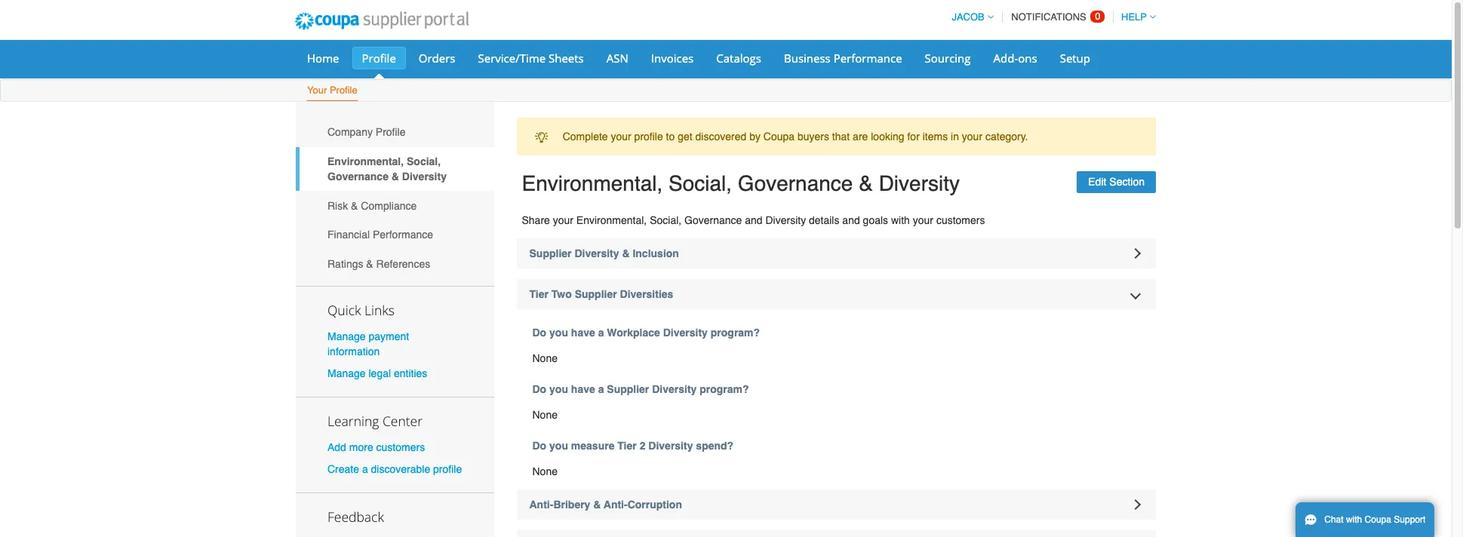 Task type: locate. For each thing, give the bounding box(es) containing it.
0 vertical spatial profile
[[362, 51, 396, 66]]

anti-bribery & anti-corruption
[[529, 499, 682, 511]]

supplier diversity & inclusion
[[529, 248, 679, 260]]

sheets
[[549, 51, 584, 66]]

manage for manage payment information
[[328, 330, 366, 342]]

tier two supplier diversities button
[[517, 279, 1156, 309]]

tier left the two
[[529, 288, 549, 300]]

feedback
[[328, 508, 384, 526]]

with right chat
[[1346, 515, 1362, 525]]

add more customers
[[328, 441, 425, 453]]

supplier inside 'heading'
[[575, 288, 617, 300]]

0 vertical spatial manage
[[328, 330, 366, 342]]

a for supplier
[[598, 383, 604, 395]]

jacob
[[952, 11, 985, 23]]

supplier right the two
[[575, 288, 617, 300]]

manage
[[328, 330, 366, 342], [328, 367, 366, 380]]

add-ons
[[993, 51, 1037, 66]]

1 vertical spatial you
[[549, 383, 568, 395]]

1 do from the top
[[532, 327, 546, 339]]

1 manage from the top
[[328, 330, 366, 342]]

with right goals
[[891, 214, 910, 226]]

0 vertical spatial supplier
[[529, 248, 572, 260]]

1 vertical spatial a
[[598, 383, 604, 395]]

profile right discoverable
[[433, 464, 462, 476]]

0 vertical spatial performance
[[834, 51, 902, 66]]

to
[[666, 131, 675, 143]]

discovered
[[695, 131, 747, 143]]

navigation
[[945, 2, 1156, 32]]

coupa inside alert
[[764, 131, 795, 143]]

do for do you have a supplier diversity program?
[[532, 383, 546, 395]]

manage legal entities
[[328, 367, 427, 380]]

1 vertical spatial have
[[571, 383, 595, 395]]

& left inclusion
[[622, 248, 630, 260]]

0 vertical spatial customers
[[936, 214, 985, 226]]

profile up 'environmental, social, governance & diversity' link
[[376, 126, 406, 138]]

items
[[923, 131, 948, 143]]

program? for do you have a workplace diversity program?
[[711, 327, 760, 339]]

anti-bribery & anti-corruption button
[[517, 490, 1156, 520]]

have
[[571, 327, 595, 339], [571, 383, 595, 395]]

company
[[328, 126, 373, 138]]

diversity right the 2
[[648, 440, 693, 452]]

1 horizontal spatial and
[[842, 214, 860, 226]]

manage for manage legal entities
[[328, 367, 366, 380]]

& up risk & compliance link
[[392, 171, 399, 183]]

more
[[349, 441, 373, 453]]

profile inside company profile link
[[376, 126, 406, 138]]

help link
[[1115, 11, 1156, 23]]

orders link
[[409, 47, 465, 69]]

supplier diversity & inclusion heading
[[517, 238, 1156, 269]]

3 you from the top
[[549, 440, 568, 452]]

& right ratings
[[366, 258, 373, 270]]

supplier up do you measure tier 2 diversity spend?
[[607, 383, 649, 395]]

section
[[1109, 176, 1145, 188]]

your profile link
[[306, 81, 358, 101]]

1 vertical spatial with
[[1346, 515, 1362, 525]]

2 vertical spatial none
[[532, 466, 558, 478]]

2 have from the top
[[571, 383, 595, 395]]

have for workplace
[[571, 327, 595, 339]]

performance inside financial performance link
[[373, 229, 433, 241]]

2 vertical spatial do
[[532, 440, 546, 452]]

do for do you have a workplace diversity program?
[[532, 327, 546, 339]]

coupa left support at the bottom
[[1365, 515, 1391, 525]]

notifications
[[1011, 11, 1086, 23]]

supplier down "share"
[[529, 248, 572, 260]]

help
[[1121, 11, 1147, 23]]

environmental, down the complete on the top
[[522, 172, 663, 196]]

social, down get
[[669, 172, 732, 196]]

your right goals
[[913, 214, 933, 226]]

2 you from the top
[[549, 383, 568, 395]]

company profile
[[328, 126, 406, 138]]

0 horizontal spatial performance
[[373, 229, 433, 241]]

1 vertical spatial coupa
[[1365, 515, 1391, 525]]

add-ons link
[[984, 47, 1047, 69]]

two
[[551, 288, 572, 300]]

jacob link
[[945, 11, 994, 23]]

add
[[328, 441, 346, 453]]

with
[[891, 214, 910, 226], [1346, 515, 1362, 525]]

profile right your
[[330, 85, 357, 96]]

2 and from the left
[[842, 214, 860, 226]]

0 vertical spatial you
[[549, 327, 568, 339]]

a left workplace
[[598, 327, 604, 339]]

profile
[[362, 51, 396, 66], [330, 85, 357, 96], [376, 126, 406, 138]]

profile down coupa supplier portal image at top left
[[362, 51, 396, 66]]

you for do you have a supplier diversity program?
[[549, 383, 568, 395]]

diversity
[[402, 171, 447, 183], [879, 172, 960, 196], [766, 214, 806, 226], [575, 248, 619, 260], [663, 327, 708, 339], [652, 383, 697, 395], [648, 440, 693, 452]]

2 vertical spatial supplier
[[607, 383, 649, 395]]

2 vertical spatial profile
[[376, 126, 406, 138]]

none
[[532, 352, 558, 364], [532, 409, 558, 421], [532, 466, 558, 478]]

2 manage from the top
[[328, 367, 366, 380]]

1 vertical spatial profile
[[433, 464, 462, 476]]

complete
[[563, 131, 608, 143]]

center
[[383, 412, 423, 430]]

risk & compliance link
[[296, 191, 494, 220]]

that
[[832, 131, 850, 143]]

& right "risk"
[[351, 200, 358, 212]]

heading
[[517, 530, 1156, 537]]

environmental, social, governance & diversity up compliance
[[328, 155, 447, 183]]

diversity right workplace
[[663, 327, 708, 339]]

manage down information
[[328, 367, 366, 380]]

1 anti- from the left
[[529, 499, 553, 511]]

workplace
[[607, 327, 660, 339]]

social, up inclusion
[[650, 214, 682, 226]]

1 vertical spatial customers
[[376, 441, 425, 453]]

0 vertical spatial none
[[532, 352, 558, 364]]

1 horizontal spatial customers
[[936, 214, 985, 226]]

2
[[640, 440, 646, 452]]

a
[[598, 327, 604, 339], [598, 383, 604, 395], [362, 464, 368, 476]]

0 horizontal spatial anti-
[[529, 499, 553, 511]]

you for do you measure tier 2 diversity spend?
[[549, 440, 568, 452]]

complete your profile to get discovered by coupa buyers that are looking for items in your category. alert
[[517, 118, 1156, 156]]

0 horizontal spatial with
[[891, 214, 910, 226]]

1 vertical spatial performance
[[373, 229, 433, 241]]

edit section link
[[1077, 172, 1156, 193]]

profile inside your profile link
[[330, 85, 357, 96]]

and left goals
[[842, 214, 860, 226]]

references
[[376, 258, 430, 270]]

1 horizontal spatial with
[[1346, 515, 1362, 525]]

1 horizontal spatial coupa
[[1365, 515, 1391, 525]]

navigation containing notifications 0
[[945, 2, 1156, 32]]

manage up information
[[328, 330, 366, 342]]

environmental, social, governance & diversity up share your environmental, social, governance and diversity details and goals with your customers
[[522, 172, 960, 196]]

performance right the business at the right of the page
[[834, 51, 902, 66]]

1 you from the top
[[549, 327, 568, 339]]

1 vertical spatial program?
[[700, 383, 749, 395]]

environmental, social, governance & diversity
[[328, 155, 447, 183], [522, 172, 960, 196]]

and
[[745, 214, 763, 226], [842, 214, 860, 226]]

environmental, down company profile
[[328, 155, 404, 168]]

2 none from the top
[[532, 409, 558, 421]]

inclusion
[[633, 248, 679, 260]]

environmental, inside environmental, social, governance & diversity
[[328, 155, 404, 168]]

2 do from the top
[[532, 383, 546, 395]]

profile left to
[[634, 131, 663, 143]]

0 horizontal spatial and
[[745, 214, 763, 226]]

0 vertical spatial program?
[[711, 327, 760, 339]]

a for workplace
[[598, 327, 604, 339]]

spend?
[[696, 440, 734, 452]]

business
[[784, 51, 831, 66]]

1 vertical spatial manage
[[328, 367, 366, 380]]

support
[[1394, 515, 1426, 525]]

performance up references
[[373, 229, 433, 241]]

tier
[[529, 288, 549, 300], [618, 440, 637, 452]]

have down 'tier two supplier diversities'
[[571, 327, 595, 339]]

performance
[[834, 51, 902, 66], [373, 229, 433, 241]]

anti-bribery & anti-corruption heading
[[517, 490, 1156, 520]]

coupa right by
[[764, 131, 795, 143]]

2 vertical spatial you
[[549, 440, 568, 452]]

invoices
[[651, 51, 694, 66]]

and left details at the right of the page
[[745, 214, 763, 226]]

0 vertical spatial profile
[[634, 131, 663, 143]]

0 vertical spatial environmental,
[[328, 155, 404, 168]]

ratings & references
[[328, 258, 430, 270]]

tier two supplier diversities heading
[[517, 279, 1156, 309]]

0 vertical spatial a
[[598, 327, 604, 339]]

performance for business performance
[[834, 51, 902, 66]]

performance for financial performance
[[373, 229, 433, 241]]

have up the measure
[[571, 383, 595, 395]]

manage inside the manage payment information
[[328, 330, 366, 342]]

a up the measure
[[598, 383, 604, 395]]

1 horizontal spatial performance
[[834, 51, 902, 66]]

environmental,
[[328, 155, 404, 168], [522, 172, 663, 196], [576, 214, 647, 226]]

0 vertical spatial have
[[571, 327, 595, 339]]

asn
[[607, 51, 628, 66]]

3 do from the top
[[532, 440, 546, 452]]

information
[[328, 345, 380, 357]]

create a discoverable profile
[[328, 464, 462, 476]]

diversity up 'tier two supplier diversities'
[[575, 248, 619, 260]]

0 vertical spatial coupa
[[764, 131, 795, 143]]

your
[[307, 85, 327, 96]]

0 vertical spatial tier
[[529, 288, 549, 300]]

for
[[907, 131, 920, 143]]

& up goals
[[859, 172, 873, 196]]

1 horizontal spatial anti-
[[604, 499, 628, 511]]

1 vertical spatial do
[[532, 383, 546, 395]]

performance inside business performance link
[[834, 51, 902, 66]]

1 vertical spatial none
[[532, 409, 558, 421]]

tier inside dropdown button
[[529, 288, 549, 300]]

a right create
[[362, 464, 368, 476]]

discoverable
[[371, 464, 430, 476]]

coupa
[[764, 131, 795, 143], [1365, 515, 1391, 525]]

your profile
[[307, 85, 357, 96]]

0 horizontal spatial coupa
[[764, 131, 795, 143]]

1 horizontal spatial tier
[[618, 440, 637, 452]]

anti-
[[529, 499, 553, 511], [604, 499, 628, 511]]

1 horizontal spatial profile
[[634, 131, 663, 143]]

1 vertical spatial profile
[[330, 85, 357, 96]]

tier left the 2
[[618, 440, 637, 452]]

0 horizontal spatial tier
[[529, 288, 549, 300]]

environmental, up 'supplier diversity & inclusion'
[[576, 214, 647, 226]]

risk
[[328, 200, 348, 212]]

0 vertical spatial social,
[[407, 155, 441, 168]]

are
[[853, 131, 868, 143]]

0 vertical spatial do
[[532, 327, 546, 339]]

social, down company profile link
[[407, 155, 441, 168]]

service/time sheets link
[[468, 47, 594, 69]]

you
[[549, 327, 568, 339], [549, 383, 568, 395], [549, 440, 568, 452]]

home link
[[297, 47, 349, 69]]

1 vertical spatial supplier
[[575, 288, 617, 300]]

& right bribery
[[593, 499, 601, 511]]

1 have from the top
[[571, 327, 595, 339]]

ratings
[[328, 258, 363, 270]]

service/time
[[478, 51, 546, 66]]



Task type: vqa. For each thing, say whether or not it's contained in the screenshot.
Complete
yes



Task type: describe. For each thing, give the bounding box(es) containing it.
learning center
[[328, 412, 423, 430]]

3 none from the top
[[532, 466, 558, 478]]

details
[[809, 214, 839, 226]]

setup link
[[1050, 47, 1100, 69]]

add-
[[993, 51, 1018, 66]]

1 and from the left
[[745, 214, 763, 226]]

financial performance
[[328, 229, 433, 241]]

payment
[[369, 330, 409, 342]]

bribery
[[553, 499, 590, 511]]

measure
[[571, 440, 615, 452]]

diversity inside dropdown button
[[575, 248, 619, 260]]

by
[[749, 131, 761, 143]]

0
[[1095, 11, 1101, 22]]

links
[[364, 301, 395, 319]]

corruption
[[628, 499, 682, 511]]

profile link
[[352, 47, 406, 69]]

do you measure tier 2 diversity spend?
[[532, 440, 734, 452]]

2 anti- from the left
[[604, 499, 628, 511]]

edit section
[[1088, 176, 1145, 188]]

with inside chat with coupa support button
[[1346, 515, 1362, 525]]

2 vertical spatial environmental,
[[576, 214, 647, 226]]

service/time sheets
[[478, 51, 584, 66]]

goals
[[863, 214, 888, 226]]

your right "share"
[[553, 214, 573, 226]]

business performance link
[[774, 47, 912, 69]]

& inside "link"
[[366, 258, 373, 270]]

buyers
[[798, 131, 829, 143]]

share
[[522, 214, 550, 226]]

2 vertical spatial a
[[362, 464, 368, 476]]

1 horizontal spatial environmental, social, governance & diversity
[[522, 172, 960, 196]]

do you have a workplace diversity program?
[[532, 327, 760, 339]]

chat
[[1325, 515, 1344, 525]]

your right the complete on the top
[[611, 131, 631, 143]]

your right the "in"
[[962, 131, 983, 143]]

asn link
[[597, 47, 638, 69]]

0 horizontal spatial environmental, social, governance & diversity
[[328, 155, 447, 183]]

profile inside alert
[[634, 131, 663, 143]]

sourcing link
[[915, 47, 981, 69]]

home
[[307, 51, 339, 66]]

quick
[[328, 301, 361, 319]]

create a discoverable profile link
[[328, 464, 462, 476]]

environmental, social, governance & diversity link
[[296, 147, 494, 191]]

complete your profile to get discovered by coupa buyers that are looking for items in your category.
[[563, 131, 1028, 143]]

invoices link
[[641, 47, 704, 69]]

chat with coupa support
[[1325, 515, 1426, 525]]

chat with coupa support button
[[1296, 503, 1435, 537]]

1 vertical spatial tier
[[618, 440, 637, 452]]

diversity left details at the right of the page
[[766, 214, 806, 226]]

1 vertical spatial environmental,
[[522, 172, 663, 196]]

0 vertical spatial with
[[891, 214, 910, 226]]

profile inside profile link
[[362, 51, 396, 66]]

manage legal entities link
[[328, 367, 427, 380]]

orders
[[419, 51, 455, 66]]

ons
[[1018, 51, 1037, 66]]

in
[[951, 131, 959, 143]]

quick links
[[328, 301, 395, 319]]

catalogs link
[[707, 47, 771, 69]]

do for do you measure tier 2 diversity spend?
[[532, 440, 546, 452]]

add more customers link
[[328, 441, 425, 453]]

supplier diversity & inclusion button
[[517, 238, 1156, 269]]

0 horizontal spatial profile
[[433, 464, 462, 476]]

coupa inside button
[[1365, 515, 1391, 525]]

you for do you have a workplace diversity program?
[[549, 327, 568, 339]]

diversities
[[620, 288, 673, 300]]

1 none from the top
[[532, 352, 558, 364]]

diversity up risk & compliance link
[[402, 171, 447, 183]]

compliance
[[361, 200, 417, 212]]

diversity down do you have a workplace diversity program?
[[652, 383, 697, 395]]

catalogs
[[716, 51, 761, 66]]

sourcing
[[925, 51, 971, 66]]

business performance
[[784, 51, 902, 66]]

2 vertical spatial social,
[[650, 214, 682, 226]]

company profile link
[[296, 118, 494, 147]]

financial performance link
[[296, 220, 494, 249]]

manage payment information link
[[328, 330, 409, 357]]

program? for do you have a supplier diversity program?
[[700, 383, 749, 395]]

0 horizontal spatial customers
[[376, 441, 425, 453]]

have for supplier
[[571, 383, 595, 395]]

looking
[[871, 131, 904, 143]]

notifications 0
[[1011, 11, 1101, 23]]

do you have a supplier diversity program?
[[532, 383, 749, 395]]

entities
[[394, 367, 427, 380]]

legal
[[369, 367, 391, 380]]

1 vertical spatial social,
[[669, 172, 732, 196]]

risk & compliance
[[328, 200, 417, 212]]

tier two supplier diversities
[[529, 288, 673, 300]]

profile for your profile
[[330, 85, 357, 96]]

diversity down "for"
[[879, 172, 960, 196]]

create
[[328, 464, 359, 476]]

manage payment information
[[328, 330, 409, 357]]

supplier inside heading
[[529, 248, 572, 260]]

financial
[[328, 229, 370, 241]]

category.
[[985, 131, 1028, 143]]

coupa supplier portal image
[[284, 2, 479, 40]]

profile for company profile
[[376, 126, 406, 138]]

get
[[678, 131, 692, 143]]

ratings & references link
[[296, 249, 494, 279]]

learning
[[328, 412, 379, 430]]



